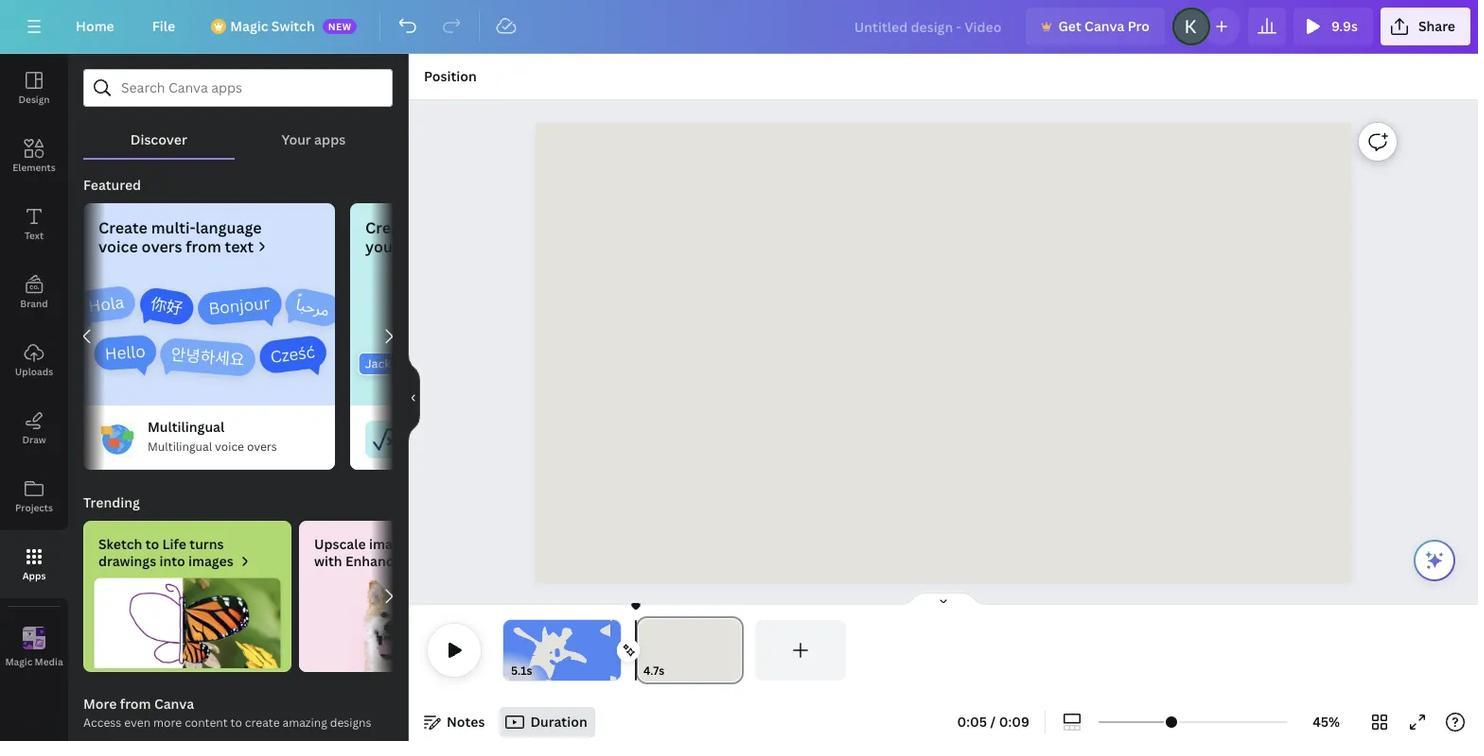 Task type: vqa. For each thing, say whether or not it's contained in the screenshot.
Try something new
no



Task type: describe. For each thing, give the bounding box(es) containing it.
file
[[152, 17, 175, 35]]

45% button
[[1296, 708, 1357, 738]]

create for create multi-language voice overs from text
[[98, 218, 147, 238]]

hide image
[[408, 353, 420, 443]]

life
[[162, 536, 186, 554]]

Page title text field
[[673, 662, 680, 681]]

create multi-language voice overs from text
[[98, 218, 262, 257]]

brand button
[[0, 258, 68, 326]]

apps button
[[0, 531, 68, 599]]

media
[[35, 655, 63, 669]]

uploads button
[[0, 326, 68, 395]]

new
[[328, 20, 352, 33]]

multilingual multilingual voice overs
[[148, 418, 277, 455]]

from inside more from canva access even more content to create amazing designs
[[120, 696, 151, 714]]

main menu bar
[[0, 0, 1478, 54]]

images inside sketch to life turns drawings into images
[[188, 553, 233, 571]]

create
[[245, 715, 280, 732]]

to inside more from canva access even more content to create amazing designs
[[231, 715, 242, 732]]

add
[[449, 218, 477, 238]]

apps
[[314, 131, 346, 149]]

multilingual image
[[83, 272, 335, 406]]

4.7s button
[[644, 662, 665, 681]]

2 multilingual from the top
[[148, 439, 212, 455]]

get canva pro
[[1058, 17, 1150, 35]]

/
[[990, 714, 996, 732]]

notes button
[[416, 708, 493, 738]]

9.9s button
[[1294, 8, 1373, 45]]

text
[[225, 237, 254, 257]]

with
[[314, 553, 342, 571]]

magic for magic media
[[5, 655, 32, 669]]

elements button
[[0, 122, 68, 190]]

your
[[282, 131, 311, 149]]

get canva pro button
[[1026, 8, 1165, 45]]

0:05
[[957, 714, 987, 732]]

equations (beta) image
[[365, 421, 403, 459]]

canva inside more from canva access even more content to create amazing designs
[[154, 696, 194, 714]]

4.7s
[[644, 663, 665, 679]]

5.1s
[[511, 663, 532, 679]]

discover
[[130, 131, 187, 149]]

brand
[[20, 297, 48, 310]]

side panel tab list
[[0, 54, 68, 682]]

canva assistant image
[[1423, 550, 1446, 573]]

using
[[417, 536, 452, 554]]

formulas
[[481, 218, 547, 238]]

design
[[18, 93, 50, 106]]

draw button
[[0, 395, 68, 463]]

content
[[185, 715, 228, 732]]

duration button
[[500, 708, 595, 738]]

get
[[1058, 17, 1081, 35]]

hide pages image
[[898, 592, 989, 608]]

2 trimming, end edge slider from the left
[[727, 621, 744, 681]]

0:05 / 0:09
[[957, 714, 1030, 732]]

voice inside the multilingual multilingual voice overs
[[215, 439, 244, 455]]

voice inside create multi-language voice overs from text
[[98, 237, 138, 257]]

turns
[[190, 536, 224, 554]]

share button
[[1381, 8, 1471, 45]]

switch
[[271, 17, 315, 35]]

magic media
[[5, 655, 63, 669]]

projects button
[[0, 463, 68, 531]]

magic media button
[[0, 614, 68, 682]]

and
[[418, 218, 446, 238]]

overs inside create multi-language voice overs from text
[[142, 237, 182, 257]]

designs inside more from canva access even more content to create amazing designs
[[330, 715, 371, 732]]

ai
[[455, 536, 468, 554]]

more from canva access even more content to create amazing designs
[[83, 696, 371, 732]]

create and add formulas to your designs button
[[343, 203, 602, 470]]

a picture of a dog's face vertically divided into two parts. face's left side is blurry and right side is clear. image
[[299, 578, 507, 673]]

share
[[1418, 17, 1455, 35]]

file button
[[137, 8, 190, 45]]

sketch to life turns drawings into images
[[98, 536, 233, 571]]

draw
[[22, 433, 46, 447]]

sketch
[[98, 536, 142, 554]]

more
[[153, 715, 182, 732]]



Task type: locate. For each thing, give the bounding box(es) containing it.
0 horizontal spatial to
[[145, 536, 159, 554]]

0 vertical spatial canva
[[1085, 17, 1125, 35]]

1 vertical spatial voice
[[215, 439, 244, 455]]

0 vertical spatial from
[[186, 237, 221, 257]]

2 horizontal spatial to
[[550, 218, 566, 238]]

1 horizontal spatial overs
[[247, 439, 277, 455]]

to left create
[[231, 715, 242, 732]]

2 trimming, start edge slider from the left
[[636, 621, 653, 681]]

drawings
[[98, 553, 156, 571]]

1 multilingual from the top
[[148, 418, 225, 436]]

1 horizontal spatial create
[[365, 218, 414, 238]]

trimming, end edge slider left 4.7s
[[608, 621, 621, 681]]

0 vertical spatial to
[[550, 218, 566, 238]]

magic inside 'main' menu bar
[[230, 17, 268, 35]]

0 horizontal spatial magic
[[5, 655, 32, 669]]

1 horizontal spatial trimming, end edge slider
[[727, 621, 744, 681]]

5.1s button
[[511, 662, 532, 681]]

0 vertical spatial designs
[[403, 237, 459, 257]]

from up even
[[120, 696, 151, 714]]

0 horizontal spatial trimming, end edge slider
[[608, 621, 621, 681]]

1 vertical spatial overs
[[247, 439, 277, 455]]

create
[[98, 218, 147, 238], [365, 218, 414, 238]]

overs
[[142, 237, 182, 257], [247, 439, 277, 455]]

language
[[196, 218, 262, 238]]

projects
[[15, 502, 53, 515]]

even
[[124, 715, 151, 732]]

1 horizontal spatial to
[[231, 715, 242, 732]]

45%
[[1313, 714, 1340, 732]]

canva
[[1085, 17, 1125, 35], [154, 696, 194, 714]]

2 vertical spatial to
[[231, 715, 242, 732]]

1 horizontal spatial canva
[[1085, 17, 1125, 35]]

canva up more
[[154, 696, 194, 714]]

amazing
[[282, 715, 327, 732]]

create for create and add formulas to your designs
[[365, 218, 414, 238]]

trimming, start edge slider for 1st trimming, end edge slider from right
[[636, 621, 653, 681]]

magic switch
[[230, 17, 315, 35]]

upscale
[[314, 536, 366, 554]]

images
[[369, 536, 414, 554], [188, 553, 233, 571]]

1 vertical spatial to
[[145, 536, 159, 554]]

0:09
[[999, 714, 1030, 732]]

1 horizontal spatial trimming, start edge slider
[[636, 621, 653, 681]]

1 horizontal spatial images
[[369, 536, 414, 554]]

0 vertical spatial overs
[[142, 237, 182, 257]]

from
[[186, 237, 221, 257], [120, 696, 151, 714]]

0 horizontal spatial canva
[[154, 696, 194, 714]]

magic left media
[[5, 655, 32, 669]]

duration
[[530, 714, 587, 732]]

create left and
[[365, 218, 414, 238]]

designs inside create and add formulas to your designs
[[403, 237, 459, 257]]

1 horizontal spatial designs
[[403, 237, 459, 257]]

to inside sketch to life turns drawings into images
[[145, 536, 159, 554]]

apps
[[22, 570, 46, 583]]

upscale images using ai with enhancer
[[314, 536, 468, 571]]

1 create from the left
[[98, 218, 147, 238]]

outline of half a butterfly on the left, transformed into a vibrant image on the right. illustrates the app's sketch-to-image feature. image
[[83, 578, 291, 669]]

position button
[[416, 62, 484, 92]]

1 horizontal spatial magic
[[230, 17, 268, 35]]

your apps
[[282, 131, 346, 149]]

into
[[159, 553, 185, 571]]

trimming, end edge slider right the page title text box
[[727, 621, 744, 681]]

notes
[[447, 714, 485, 732]]

home link
[[61, 8, 129, 45]]

1 vertical spatial designs
[[330, 715, 371, 732]]

canva inside get canva pro button
[[1085, 17, 1125, 35]]

create down featured
[[98, 218, 147, 238]]

1 trimming, end edge slider from the left
[[608, 621, 621, 681]]

0 horizontal spatial from
[[120, 696, 151, 714]]

enhancer
[[345, 553, 407, 571]]

your
[[365, 237, 399, 257]]

1 horizontal spatial from
[[186, 237, 221, 257]]

trimming, start edge slider for first trimming, end edge slider from left
[[503, 621, 517, 681]]

0 horizontal spatial designs
[[330, 715, 371, 732]]

1 vertical spatial magic
[[5, 655, 32, 669]]

multilingual image
[[98, 421, 136, 459]]

position
[[424, 67, 477, 85]]

create and add formulas to your designs
[[365, 218, 566, 257]]

voice
[[98, 237, 138, 257], [215, 439, 244, 455]]

1 horizontal spatial voice
[[215, 439, 244, 455]]

Search Canva apps search field
[[121, 70, 355, 106]]

discover button
[[83, 107, 234, 158]]

trending
[[83, 494, 140, 512]]

elements
[[13, 161, 56, 174]]

more
[[83, 696, 117, 714]]

text button
[[0, 190, 68, 258]]

pro
[[1128, 17, 1150, 35]]

multilingual
[[148, 418, 225, 436], [148, 439, 212, 455]]

images left using
[[369, 536, 414, 554]]

trimming, start edge slider left the page title text box
[[636, 621, 653, 681]]

from inside create multi-language voice overs from text
[[186, 237, 221, 257]]

0 horizontal spatial create
[[98, 218, 147, 238]]

to left life
[[145, 536, 159, 554]]

0 horizontal spatial voice
[[98, 237, 138, 257]]

to right formulas at the top left
[[550, 218, 566, 238]]

uploads
[[15, 365, 53, 379]]

0 horizontal spatial images
[[188, 553, 233, 571]]

2 create from the left
[[365, 218, 414, 238]]

images inside upscale images using ai with enhancer
[[369, 536, 414, 554]]

1 vertical spatial canva
[[154, 696, 194, 714]]

create inside create multi-language voice overs from text
[[98, 218, 147, 238]]

Design title text field
[[839, 8, 1019, 45]]

9.9s
[[1332, 17, 1358, 35]]

to inside create and add formulas to your designs
[[550, 218, 566, 238]]

text
[[24, 229, 44, 242]]

canva left pro
[[1085, 17, 1125, 35]]

access
[[83, 715, 121, 732]]

0 vertical spatial voice
[[98, 237, 138, 257]]

from left text
[[186, 237, 221, 257]]

magic inside button
[[5, 655, 32, 669]]

magic for magic switch
[[230, 17, 268, 35]]

featured
[[83, 176, 141, 194]]

trimming, start edge slider
[[503, 621, 517, 681], [636, 621, 653, 681]]

1 vertical spatial multilingual
[[148, 439, 212, 455]]

0 vertical spatial multilingual
[[148, 418, 225, 436]]

designs right your
[[403, 237, 459, 257]]

equations (beta) image
[[350, 272, 602, 406]]

1 vertical spatial from
[[120, 696, 151, 714]]

to
[[550, 218, 566, 238], [145, 536, 159, 554], [231, 715, 242, 732]]

0 horizontal spatial overs
[[142, 237, 182, 257]]

trimming, start edge slider up duration 'button'
[[503, 621, 517, 681]]

magic
[[230, 17, 268, 35], [5, 655, 32, 669]]

1 trimming, start edge slider from the left
[[503, 621, 517, 681]]

home
[[76, 17, 114, 35]]

designs
[[403, 237, 459, 257], [330, 715, 371, 732]]

images right "into"
[[188, 553, 233, 571]]

designs right amazing
[[330, 715, 371, 732]]

your apps button
[[234, 107, 393, 158]]

0 vertical spatial magic
[[230, 17, 268, 35]]

0 horizontal spatial trimming, start edge slider
[[503, 621, 517, 681]]

overs inside the multilingual multilingual voice overs
[[247, 439, 277, 455]]

design button
[[0, 54, 68, 122]]

multi-
[[151, 218, 196, 238]]

create inside create and add formulas to your designs
[[365, 218, 414, 238]]

magic left switch
[[230, 17, 268, 35]]

trimming, end edge slider
[[608, 621, 621, 681], [727, 621, 744, 681]]



